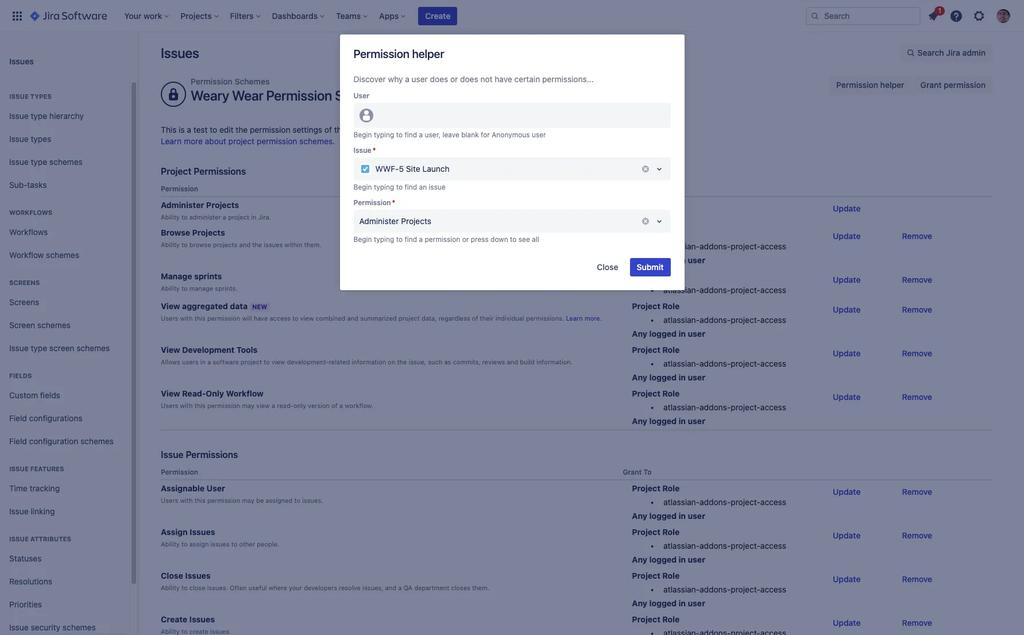 Task type: vqa. For each thing, say whether or not it's contained in the screenshot.
Imagine something like this for the everyman. Need a nap on the subway? Now you Knee™️ a nap on the subway. at the right of the page
no



Task type: describe. For each thing, give the bounding box(es) containing it.
user for close issues
[[688, 598, 706, 608]]

addons- for view read-only workflow
[[700, 402, 731, 412]]

have inside the permission helper dialog
[[495, 74, 512, 84]]

a right why in the top left of the page
[[405, 74, 410, 84]]

hierarchy
[[49, 111, 84, 120]]

field for field configurations
[[9, 413, 27, 423]]

any for close issues
[[632, 598, 648, 608]]

as
[[444, 358, 451, 366]]

to inside manage sprints ability to manage sprints.
[[182, 285, 188, 292]]

permission inside view read-only workflow users with this permission may view a read-only version of a workflow.
[[207, 402, 240, 409]]

primary element
[[7, 0, 806, 32]]

close button
[[590, 258, 626, 276]]

schemes inside fields group
[[80, 436, 114, 446]]

a left read-
[[272, 402, 275, 409]]

atlassian- inside project role atlassian-addons-project-access
[[664, 285, 700, 295]]

with inside assignable user users with this permission may be assigned to issues.
[[180, 497, 193, 504]]

logged for assign issues
[[650, 555, 677, 565]]

administer for administer projects ability to administer a project in jira.
[[161, 200, 204, 210]]

workflow schemes link
[[5, 244, 125, 267]]

role for view read-only workflow
[[663, 389, 680, 398]]

in for browse projects
[[679, 255, 686, 265]]

with for read-
[[180, 402, 193, 409]]

this for aggregated
[[195, 314, 206, 322]]

is
[[179, 125, 185, 134]]

to inside assignable user users with this permission may be assigned to issues.
[[295, 497, 301, 504]]

access for view read-only workflow
[[761, 402, 787, 412]]

logged for view aggregated data
[[650, 329, 677, 339]]

statuses link
[[5, 547, 125, 570]]

permissions for project permissions
[[194, 166, 246, 176]]

within
[[285, 241, 303, 248]]

screens for screens group
[[9, 279, 40, 286]]

1
[[939, 6, 942, 15]]

closes
[[451, 584, 471, 592]]

in for close issues
[[679, 598, 686, 608]]

may inside view read-only workflow users with this permission may view a read-only version of a workflow.
[[242, 402, 255, 409]]

sprints
[[194, 271, 222, 281]]

in inside view development tools allows users in a software project to view development-related information on the issue, such as commits, reviews and build information.
[[200, 358, 206, 366]]

project inside administer projects ability to administer a project in jira.
[[228, 213, 249, 221]]

developers
[[304, 584, 337, 592]]

type for screen
[[31, 343, 47, 353]]

logged for assignable user
[[650, 511, 677, 521]]

schemes up issue type screen schemes
[[37, 320, 71, 330]]

a inside view development tools allows users in a software project to view development-related information on the issue, such as commits, reviews and build information.
[[208, 358, 211, 366]]

screens for screens "link"
[[9, 297, 39, 307]]

project for assignable user
[[632, 483, 661, 493]]

search image
[[811, 11, 820, 20]]

wwf-5 site launch
[[376, 164, 450, 174]]

project role atlassian-addons-project-access any logged in user for assign issues
[[632, 527, 787, 565]]

issue types
[[9, 134, 51, 143]]

data
[[230, 301, 248, 311]]

tasks
[[27, 180, 47, 189]]

schemes.
[[300, 136, 335, 146]]

type for hierarchy
[[31, 111, 47, 120]]

projects for browse projects ability to browse projects and the issues within them.
[[192, 228, 225, 237]]

find for user,
[[405, 130, 417, 139]]

screen
[[49, 343, 74, 353]]

9 role from the top
[[663, 615, 680, 624]]

the inside view development tools allows users in a software project to view development-related information on the issue, such as commits, reviews and build information.
[[397, 358, 407, 366]]

create issues
[[161, 615, 215, 624]]

user for browse projects
[[688, 255, 706, 265]]

to inside browse projects ability to browse projects and the issues within them.
[[182, 241, 188, 248]]

issues for close
[[185, 571, 211, 581]]

issue types group
[[5, 80, 125, 200]]

find for issue
[[405, 183, 417, 191]]

project- for browse projects
[[731, 241, 761, 251]]

project for view aggregated data
[[632, 301, 661, 311]]

to left see
[[510, 235, 517, 244]]

role for browse projects
[[663, 228, 680, 237]]

and inside browse projects ability to browse projects and the issues within them.
[[239, 241, 251, 248]]

users inside assignable user users with this permission may be assigned to issues.
[[161, 497, 178, 504]]

in for assign issues
[[679, 555, 686, 565]]

aggregated
[[182, 301, 228, 311]]

learn inside this is a test to edit the permission settings of the weary wear project learn more about project permission schemes.
[[161, 136, 182, 146]]

admin
[[963, 48, 986, 57]]

wear inside this is a test to edit the permission settings of the weary wear project learn more about project permission schemes.
[[374, 125, 393, 134]]

types
[[30, 93, 52, 100]]

issue type schemes link
[[5, 151, 125, 174]]

view inside view read-only workflow users with this permission may view a read-only version of a workflow.
[[256, 402, 270, 409]]

typing for issue *
[[374, 183, 394, 191]]

leave
[[443, 130, 460, 139]]

permission up learn more about project permission schemes. link
[[250, 125, 291, 134]]

project- for assign issues
[[731, 541, 761, 551]]

learn inside view aggregated data new users with this permission will have access to view combined and summarized project data, regardless of their individual permissions. learn more.
[[566, 314, 583, 322]]

to inside view aggregated data new users with this permission will have access to view combined and summarized project data, regardless of their individual permissions. learn more.
[[293, 314, 299, 322]]

jira
[[947, 48, 961, 57]]

information.
[[537, 358, 573, 366]]

access for view development tools
[[761, 359, 787, 368]]

qa
[[404, 584, 413, 592]]

view inside view development tools allows users in a software project to view development-related information on the issue, such as commits, reviews and build information.
[[272, 358, 285, 366]]

field configurations
[[9, 413, 82, 423]]

screen schemes link
[[5, 314, 125, 337]]

sub-tasks
[[9, 180, 47, 189]]

1 vertical spatial or
[[462, 235, 469, 244]]

issue linking
[[9, 506, 55, 516]]

to left assign
[[182, 540, 188, 548]]

such
[[428, 358, 443, 366]]

for
[[481, 130, 490, 139]]

configuration
[[29, 436, 78, 446]]

people.
[[257, 540, 279, 548]]

version
[[308, 402, 330, 409]]

to inside this is a test to edit the permission settings of the weary wear project learn more about project permission schemes.
[[210, 125, 217, 134]]

discover
[[354, 74, 386, 84]]

screens group
[[5, 267, 125, 363]]

workflows group
[[5, 197, 125, 270]]

access inside project role atlassian-addons-project-access
[[761, 285, 787, 295]]

project- for view development tools
[[731, 359, 761, 368]]

access for browse projects
[[761, 241, 787, 251]]

begin typing to find a permission or press down to see all
[[354, 235, 540, 244]]

open image for begin typing to find a permission or press down to see all
[[653, 214, 666, 228]]

an
[[419, 183, 427, 191]]

their
[[480, 314, 494, 322]]

user for assign issues
[[688, 555, 706, 565]]

helper for the permission helper dialog
[[412, 47, 444, 60]]

issue features group
[[5, 453, 125, 526]]

5
[[399, 164, 404, 174]]

view for read-
[[161, 389, 180, 398]]

issue for issue permissions
[[161, 449, 184, 460]]

remove for manage sprints
[[903, 275, 933, 285]]

type for schemes
[[31, 157, 47, 166]]

project- inside project role atlassian-addons-project-access
[[731, 285, 761, 295]]

have inside view aggregated data new users with this permission will have access to view combined and summarized project data, regardless of their individual permissions. learn more.
[[254, 314, 268, 322]]

permission inside 'button'
[[837, 80, 879, 90]]

1 typing from the top
[[374, 130, 394, 139]]

issue security schemes
[[9, 622, 96, 632]]

learn more about project permission schemes. link
[[161, 136, 335, 146]]

sub-
[[9, 180, 27, 189]]

a inside this is a test to edit the permission settings of the weary wear project learn more about project permission schemes.
[[187, 125, 191, 134]]

settings
[[293, 125, 322, 134]]

permission inside assignable user users with this permission may be assigned to issues.
[[207, 497, 240, 504]]

addons- inside project role atlassian-addons-project-access
[[700, 285, 731, 295]]

update button for assignable user
[[826, 483, 868, 501]]

in inside administer projects ability to administer a project in jira.
[[251, 213, 257, 221]]

regardless
[[439, 314, 470, 322]]

project for view development tools
[[632, 345, 661, 355]]

user for view read-only workflow
[[688, 416, 706, 426]]

issue for issue linking
[[9, 506, 29, 516]]

where
[[269, 584, 287, 592]]

update button for view aggregated data
[[826, 301, 868, 319]]

2 does from the left
[[460, 74, 479, 84]]

update button for view development tools
[[826, 344, 868, 363]]

and inside close issues ability to close issues. often useful where your developers resolve issues, and a qa department closes them.
[[385, 584, 397, 592]]

the inside browse projects ability to browse projects and the issues within them.
[[252, 241, 262, 248]]

edit
[[220, 125, 234, 134]]

issues up issue types
[[9, 56, 34, 66]]

workflow inside view read-only workflow users with this permission may view a read-only version of a workflow.
[[226, 389, 264, 398]]

fields
[[9, 372, 32, 379]]

development
[[182, 345, 235, 355]]

issue permissions
[[161, 449, 238, 460]]

view for development
[[161, 345, 180, 355]]

time tracking
[[9, 483, 60, 493]]

field configuration schemes
[[9, 436, 114, 446]]

read-
[[182, 389, 206, 398]]

1 does from the left
[[430, 74, 448, 84]]

tools
[[237, 345, 258, 355]]

workflow schemes
[[9, 250, 79, 260]]

update for view aggregated data
[[833, 305, 861, 314]]

reviews
[[483, 358, 505, 366]]

permission inside button
[[944, 80, 986, 90]]

remove for create issues
[[903, 618, 933, 628]]

issue types link
[[5, 128, 125, 151]]

sub-tasks link
[[5, 174, 125, 197]]

assign issues ability to assign issues to other people.
[[161, 527, 279, 548]]

project- for view read-only workflow
[[731, 402, 761, 412]]

ability for close issues
[[161, 584, 180, 592]]

permission schemes weary wear permission scheme
[[191, 76, 385, 103]]

workflow inside "link"
[[9, 250, 44, 260]]

the up learn more about project permission schemes. link
[[236, 125, 248, 134]]

site launch image
[[361, 164, 370, 174]]

logged for view read-only workflow
[[650, 416, 677, 426]]

a left workflow.
[[340, 402, 343, 409]]

schemes right screen
[[77, 343, 110, 353]]

open image for begin typing to find an issue
[[653, 162, 666, 176]]

administer projects ability to administer a project in jira.
[[161, 200, 271, 221]]

site
[[406, 164, 420, 174]]

combined
[[316, 314, 346, 322]]

a inside administer projects ability to administer a project in jira.
[[223, 213, 226, 221]]

access for close issues
[[761, 585, 787, 594]]

issue type schemes
[[9, 157, 83, 166]]

issue for issue type schemes
[[9, 157, 29, 166]]

issues for assign
[[190, 527, 215, 537]]

project permissions
[[161, 166, 246, 176]]

the up schemes.
[[334, 125, 346, 134]]

administer for administer projects
[[359, 216, 399, 226]]

access inside view aggregated data new users with this permission will have access to view combined and summarized project data, regardless of their individual permissions. learn more.
[[270, 314, 291, 322]]

project role atlassian-addons-project-access any logged in user for view aggregated data
[[632, 301, 787, 339]]

issue for issue type hierarchy
[[9, 111, 29, 120]]

to down 5
[[396, 183, 403, 191]]

to inside close issues ability to close issues. often useful where your developers resolve issues, and a qa department closes them.
[[182, 584, 188, 592]]

logged for view development tools
[[650, 372, 677, 382]]

screen
[[9, 320, 35, 330]]

screens link
[[5, 291, 125, 314]]

your
[[289, 584, 302, 592]]

addons- for view development tools
[[700, 359, 731, 368]]

time tracking link
[[5, 477, 125, 500]]

field configurations link
[[5, 407, 125, 430]]

issues inside "assign issues ability to assign issues to other people."
[[211, 540, 230, 548]]

grant for grant permission
[[921, 80, 942, 90]]

to
[[644, 468, 652, 476]]

assign
[[189, 540, 209, 548]]

weary inside this is a test to edit the permission settings of the weary wear project learn more about project permission schemes.
[[348, 125, 372, 134]]

begin typing to find a user, leave blank for anonymous user
[[354, 130, 546, 139]]

custom
[[9, 390, 38, 400]]

of inside view aggregated data new users with this permission will have access to view combined and summarized project data, regardless of their individual permissions. learn more.
[[472, 314, 478, 322]]

to left user,
[[396, 130, 403, 139]]

permission helper button
[[830, 76, 912, 94]]

ability for assign issues
[[161, 540, 180, 548]]

issue
[[429, 183, 446, 191]]

remove for view read-only workflow
[[903, 392, 933, 402]]

permissions...
[[543, 74, 594, 84]]

to down administer projects
[[396, 235, 403, 244]]

field configuration schemes link
[[5, 430, 125, 453]]

software
[[213, 358, 239, 366]]

of inside view read-only workflow users with this permission may view a read-only version of a workflow.
[[332, 402, 338, 409]]

project inside view development tools allows users in a software project to view development-related information on the issue, such as commits, reviews and build information.
[[241, 358, 262, 366]]

ability for browse projects
[[161, 241, 180, 248]]



Task type: locate. For each thing, give the bounding box(es) containing it.
5 remove button from the top
[[896, 388, 940, 406]]

atlassian- for view aggregated data
[[664, 315, 700, 325]]

permission helper dialog
[[340, 34, 685, 290]]

access for view aggregated data
[[761, 315, 787, 325]]

issues. inside close issues ability to close issues. often useful where your developers resolve issues, and a qa department closes them.
[[207, 584, 228, 592]]

remove button for view read-only workflow
[[896, 388, 940, 406]]

users
[[182, 358, 199, 366]]

wear inside permission schemes weary wear permission scheme
[[232, 87, 264, 103]]

7 addons- from the top
[[700, 541, 731, 551]]

may
[[242, 402, 255, 409], [242, 497, 255, 504]]

projects inside browse projects ability to browse projects and the issues within them.
[[192, 228, 225, 237]]

field inside field configurations link
[[9, 413, 27, 423]]

1 horizontal spatial permission helper
[[837, 80, 905, 90]]

addons- for close issues
[[700, 585, 731, 594]]

0 vertical spatial permission helper
[[354, 47, 444, 60]]

1 vertical spatial them.
[[473, 584, 490, 592]]

2 any from the top
[[632, 329, 648, 339]]

0 vertical spatial workflow
[[9, 250, 44, 260]]

ability inside manage sprints ability to manage sprints.
[[161, 285, 180, 292]]

0 horizontal spatial grant
[[623, 468, 642, 476]]

screens down workflow schemes
[[9, 279, 40, 286]]

0 vertical spatial workflows
[[9, 209, 52, 216]]

access for assignable user
[[761, 497, 787, 507]]

role for close issues
[[663, 571, 680, 581]]

0 vertical spatial with
[[180, 314, 193, 322]]

ability inside browse projects ability to browse projects and the issues within them.
[[161, 241, 180, 248]]

search jira admin button
[[900, 44, 993, 62]]

find
[[405, 130, 417, 139], [405, 183, 417, 191], [405, 235, 417, 244]]

0 vertical spatial begin
[[354, 130, 372, 139]]

features
[[30, 465, 64, 472]]

7 update from the top
[[833, 487, 861, 497]]

user right assignable
[[207, 483, 225, 493]]

to up view read-only workflow users with this permission may view a read-only version of a workflow.
[[264, 358, 270, 366]]

of up schemes.
[[325, 125, 332, 134]]

0 horizontal spatial create
[[161, 615, 187, 624]]

typing up issue *
[[374, 130, 394, 139]]

1 update button from the top
[[826, 199, 868, 218]]

to inside view development tools allows users in a software project to view development-related information on the issue, such as commits, reviews and build information.
[[264, 358, 270, 366]]

press
[[471, 235, 489, 244]]

issue for issue type screen schemes
[[9, 343, 29, 353]]

type inside screens group
[[31, 343, 47, 353]]

0 vertical spatial projects
[[206, 200, 239, 210]]

0 vertical spatial find
[[405, 130, 417, 139]]

project inside project role atlassian-addons-project-access
[[632, 271, 661, 281]]

atlassian- for browse projects
[[664, 241, 700, 251]]

Search field
[[806, 7, 921, 25]]

with down aggregated
[[180, 314, 193, 322]]

wwf-
[[376, 164, 399, 174]]

view left read-
[[256, 402, 270, 409]]

any for browse projects
[[632, 255, 648, 265]]

to left combined on the left of page
[[293, 314, 299, 322]]

does left not
[[460, 74, 479, 84]]

view inside view development tools allows users in a software project to view development-related information on the issue, such as commits, reviews and build information.
[[161, 345, 180, 355]]

2 role from the top
[[663, 271, 680, 281]]

0 vertical spatial grant
[[921, 80, 942, 90]]

resolutions
[[9, 576, 52, 586]]

the right on
[[397, 358, 407, 366]]

ability left close
[[161, 584, 180, 592]]

issues inside browse projects ability to browse projects and the issues within them.
[[264, 241, 283, 248]]

1 vertical spatial helper
[[881, 80, 905, 90]]

4 update from the top
[[833, 305, 861, 314]]

create inside button
[[425, 11, 451, 20]]

users down assignable
[[161, 497, 178, 504]]

search jira admin image
[[907, 48, 916, 57]]

10 update from the top
[[833, 618, 861, 628]]

issue inside the issue types link
[[9, 134, 29, 143]]

a right administer
[[223, 213, 226, 221]]

2 open image from the top
[[653, 214, 666, 228]]

atlassian- for assignable user
[[664, 497, 700, 507]]

project- for assignable user
[[731, 497, 761, 507]]

field up the issue features
[[9, 436, 27, 446]]

1 update from the top
[[833, 204, 861, 213]]

user inside assignable user users with this permission may be assigned to issues.
[[207, 483, 225, 493]]

view read-only workflow users with this permission may view a read-only version of a workflow.
[[161, 389, 373, 409]]

1 open image from the top
[[653, 162, 666, 176]]

update button for manage sprints
[[826, 271, 868, 289]]

update for assign issues
[[833, 531, 861, 540]]

wear up issue *
[[374, 125, 393, 134]]

9 remove from the top
[[903, 618, 933, 628]]

1 horizontal spatial view
[[272, 358, 285, 366]]

users inside view read-only workflow users with this permission may view a read-only version of a workflow.
[[161, 402, 178, 409]]

1 vertical spatial close
[[161, 571, 183, 581]]

any for assignable user
[[632, 511, 648, 521]]

project for view read-only workflow
[[632, 389, 661, 398]]

projects inside the permission helper dialog
[[401, 216, 432, 226]]

1 screens from the top
[[9, 279, 40, 286]]

data,
[[422, 314, 437, 322]]

close down 'assign' on the left
[[161, 571, 183, 581]]

in for view read-only workflow
[[679, 416, 686, 426]]

1 with from the top
[[180, 314, 193, 322]]

3 users from the top
[[161, 497, 178, 504]]

workflows down sub-tasks
[[9, 209, 52, 216]]

close inside close issues ability to close issues. often useful where your developers resolve issues, and a qa department closes them.
[[161, 571, 183, 581]]

create
[[425, 11, 451, 20], [161, 615, 187, 624]]

issue *
[[354, 146, 376, 155]]

0 vertical spatial user
[[354, 91, 370, 100]]

update for view development tools
[[833, 348, 861, 358]]

security
[[31, 622, 60, 632]]

project down edit
[[229, 136, 255, 146]]

schemes down the issue types link
[[49, 157, 83, 166]]

workflows for the workflows link
[[9, 227, 48, 237]]

4 remove from the top
[[903, 348, 933, 358]]

project for assign issues
[[632, 527, 661, 537]]

1 find from the top
[[405, 130, 417, 139]]

1 horizontal spatial workflow
[[226, 389, 264, 398]]

close left submit
[[597, 262, 619, 272]]

browse projects ability to browse projects and the issues within them.
[[161, 228, 322, 248]]

3 project role atlassian-addons-project-access any logged in user from the top
[[632, 345, 787, 382]]

a left user,
[[419, 130, 423, 139]]

and inside view development tools allows users in a software project to view development-related information on the issue, such as commits, reviews and build information.
[[507, 358, 518, 366]]

users down allows on the bottom left
[[161, 402, 178, 409]]

0 horizontal spatial close
[[161, 571, 183, 581]]

them. inside browse projects ability to browse projects and the issues within them.
[[304, 241, 322, 248]]

projects up browse
[[192, 228, 225, 237]]

view left read-
[[161, 389, 180, 398]]

2 vertical spatial view
[[161, 389, 180, 398]]

of inside this is a test to edit the permission settings of the weary wear project learn more about project permission schemes.
[[325, 125, 332, 134]]

department
[[414, 584, 450, 592]]

1 users from the top
[[161, 314, 178, 322]]

field inside the field configuration schemes link
[[9, 436, 27, 446]]

3 remove from the top
[[903, 305, 933, 314]]

ability
[[161, 213, 180, 221], [161, 241, 180, 248], [161, 285, 180, 292], [161, 540, 180, 548], [161, 584, 180, 592]]

or left press
[[462, 235, 469, 244]]

create for create issues
[[161, 615, 187, 624]]

and inside view aggregated data new users with this permission will have access to view combined and summarized project data, regardless of their individual permissions. learn more.
[[347, 314, 359, 322]]

begin for begin typing to find an issue
[[354, 183, 372, 191]]

projects inside administer projects ability to administer a project in jira.
[[206, 200, 239, 210]]

0 horizontal spatial wear
[[232, 87, 264, 103]]

3 logged from the top
[[650, 372, 677, 382]]

view inside view aggregated data new users with this permission will have access to view combined and summarized project data, regardless of their individual permissions. learn more.
[[300, 314, 314, 322]]

role inside project role atlassian-addons-project-access
[[663, 271, 680, 281]]

8 role from the top
[[663, 571, 680, 581]]

0 vertical spatial of
[[325, 125, 332, 134]]

weary
[[191, 87, 229, 103], [348, 125, 372, 134]]

0 vertical spatial open image
[[653, 162, 666, 176]]

2 update button from the top
[[826, 227, 868, 245]]

0 horizontal spatial user
[[207, 483, 225, 493]]

0 vertical spatial or
[[451, 74, 458, 84]]

not
[[481, 74, 493, 84]]

or left not
[[451, 74, 458, 84]]

0 horizontal spatial have
[[254, 314, 268, 322]]

1 vertical spatial open image
[[653, 214, 666, 228]]

project for close issues
[[632, 571, 661, 581]]

1 vertical spatial administer
[[359, 216, 399, 226]]

2 project role atlassian-addons-project-access any logged in user from the top
[[632, 301, 787, 339]]

atlassian- for assign issues
[[664, 541, 700, 551]]

1 vertical spatial workflows
[[9, 227, 48, 237]]

grant permission
[[921, 80, 986, 90]]

permission down data
[[207, 314, 240, 322]]

1 horizontal spatial have
[[495, 74, 512, 84]]

close inside button
[[597, 262, 619, 272]]

3 remove button from the top
[[896, 301, 940, 319]]

3 find from the top
[[405, 235, 417, 244]]

type left screen
[[31, 343, 47, 353]]

0 horizontal spatial workflow
[[9, 250, 44, 260]]

will
[[242, 314, 252, 322]]

update button for create issues
[[826, 614, 868, 632]]

0 vertical spatial type
[[31, 111, 47, 120]]

1 project role atlassian-addons-project-access any logged in user from the top
[[632, 228, 787, 265]]

remove button for assignable user
[[896, 483, 940, 501]]

update button for assign issues
[[826, 527, 868, 545]]

5 update from the top
[[833, 348, 861, 358]]

discover why a user does or does not have certain permissions...
[[354, 74, 594, 84]]

1 horizontal spatial helper
[[881, 80, 905, 90]]

1 project- from the top
[[731, 241, 761, 251]]

with
[[180, 314, 193, 322], [180, 402, 193, 409], [180, 497, 193, 504]]

3 type from the top
[[31, 343, 47, 353]]

0 vertical spatial helper
[[412, 47, 444, 60]]

permissions
[[194, 166, 246, 176], [186, 449, 238, 460]]

0 vertical spatial them.
[[304, 241, 322, 248]]

screens up "screen"
[[9, 297, 39, 307]]

1 vertical spatial projects
[[401, 216, 432, 226]]

1 logged from the top
[[650, 255, 677, 265]]

3 role from the top
[[663, 301, 680, 311]]

grant inside button
[[921, 80, 942, 90]]

2 screens from the top
[[9, 297, 39, 307]]

4 any from the top
[[632, 416, 648, 426]]

permissions for issue permissions
[[186, 449, 238, 460]]

typing up 'permission *'
[[374, 183, 394, 191]]

view left combined on the left of page
[[300, 314, 314, 322]]

issue security schemes link
[[5, 616, 125, 635]]

5 logged from the top
[[650, 511, 677, 521]]

issue attributes group
[[5, 523, 125, 635]]

a down administer projects
[[419, 235, 423, 244]]

issues up admin permission schemes 'image'
[[161, 45, 199, 61]]

1 type from the top
[[31, 111, 47, 120]]

the
[[236, 125, 248, 134], [334, 125, 346, 134], [252, 241, 262, 248], [397, 358, 407, 366]]

1 vertical spatial learn
[[566, 314, 583, 322]]

this inside view aggregated data new users with this permission will have access to view combined and summarized project data, regardless of their individual permissions. learn more.
[[195, 314, 206, 322]]

fields group
[[5, 360, 125, 456]]

0 horizontal spatial helper
[[412, 47, 444, 60]]

clear image
[[641, 217, 650, 226]]

0 vertical spatial close
[[597, 262, 619, 272]]

5 role from the top
[[663, 389, 680, 398]]

6 project- from the top
[[731, 497, 761, 507]]

workflow
[[9, 250, 44, 260], [226, 389, 264, 398]]

2 horizontal spatial view
[[300, 314, 314, 322]]

update for close issues
[[833, 574, 861, 584]]

view up allows on the bottom left
[[161, 345, 180, 355]]

workflow right only at the bottom of page
[[226, 389, 264, 398]]

1 vertical spatial wear
[[374, 125, 393, 134]]

create for create
[[425, 11, 451, 20]]

configurations
[[29, 413, 82, 423]]

open image
[[653, 162, 666, 176], [653, 214, 666, 228]]

1 vertical spatial type
[[31, 157, 47, 166]]

2 with from the top
[[180, 402, 193, 409]]

6 remove button from the top
[[896, 483, 940, 501]]

grant down the search
[[921, 80, 942, 90]]

6 update from the top
[[833, 392, 861, 402]]

project role atlassian-addons-project-access any logged in user for browse projects
[[632, 228, 787, 265]]

1 remove button from the top
[[896, 227, 940, 245]]

0 horizontal spatial *
[[373, 146, 376, 155]]

0 vertical spatial weary
[[191, 87, 229, 103]]

close
[[597, 262, 619, 272], [161, 571, 183, 581]]

8 project- from the top
[[731, 585, 761, 594]]

remove for browse projects
[[903, 231, 933, 241]]

5 update button from the top
[[826, 344, 868, 363]]

1 horizontal spatial user
[[354, 91, 370, 100]]

7 atlassian- from the top
[[664, 541, 700, 551]]

admin permission schemes image
[[162, 83, 185, 106]]

user inside the permission helper dialog
[[354, 91, 370, 100]]

2 ability from the top
[[161, 241, 180, 248]]

9 update from the top
[[833, 574, 861, 584]]

wear
[[232, 87, 264, 103], [374, 125, 393, 134]]

3 project- from the top
[[731, 315, 761, 325]]

8 addons- from the top
[[700, 585, 731, 594]]

begin up issue *
[[354, 130, 372, 139]]

useful
[[249, 584, 267, 592]]

ability inside administer projects ability to administer a project in jira.
[[161, 213, 180, 221]]

administer
[[189, 213, 221, 221]]

1 vertical spatial permission helper
[[837, 80, 905, 90]]

with inside view read-only workflow users with this permission may view a read-only version of a workflow.
[[180, 402, 193, 409]]

permission inside dialog
[[425, 235, 461, 244]]

1 vertical spatial create
[[161, 615, 187, 624]]

0 vertical spatial have
[[495, 74, 512, 84]]

wear down schemes
[[232, 87, 264, 103]]

view for aggregated
[[161, 301, 180, 311]]

1 addons- from the top
[[700, 241, 731, 251]]

browse
[[189, 241, 211, 248]]

with down assignable
[[180, 497, 193, 504]]

have down new
[[254, 314, 268, 322]]

this down assignable
[[195, 497, 206, 504]]

0 horizontal spatial learn
[[161, 136, 182, 146]]

8 remove from the top
[[903, 574, 933, 584]]

0 horizontal spatial issues
[[211, 540, 230, 548]]

3 with from the top
[[180, 497, 193, 504]]

sprints.
[[215, 285, 238, 292]]

1 horizontal spatial weary
[[348, 125, 372, 134]]

project left user,
[[395, 125, 422, 134]]

* for permission *
[[392, 198, 396, 207]]

1 vertical spatial of
[[472, 314, 478, 322]]

this inside view read-only workflow users with this permission may view a read-only version of a workflow.
[[195, 402, 206, 409]]

workflows up workflow schemes
[[9, 227, 48, 237]]

4 remove button from the top
[[896, 344, 940, 363]]

jira.
[[258, 213, 271, 221]]

1 vertical spatial view
[[272, 358, 285, 366]]

a left qa
[[398, 584, 402, 592]]

permission helper for the permission helper dialog
[[354, 47, 444, 60]]

user down discover at top left
[[354, 91, 370, 100]]

this down aggregated
[[195, 314, 206, 322]]

create banner
[[0, 0, 1025, 32]]

types
[[31, 134, 51, 143]]

7 any from the top
[[632, 598, 648, 608]]

see
[[519, 235, 530, 244]]

view aggregated data new users with this permission will have access to view combined and summarized project data, regardless of their individual permissions. learn more.
[[161, 301, 602, 322]]

1 vertical spatial permissions
[[186, 449, 238, 460]]

user for view aggregated data
[[688, 329, 706, 339]]

1 atlassian- from the top
[[664, 241, 700, 251]]

browse
[[161, 228, 190, 237]]

project down tools
[[241, 358, 262, 366]]

open image right clear image
[[653, 214, 666, 228]]

schemes inside workflows group
[[46, 250, 79, 260]]

linking
[[31, 506, 55, 516]]

this
[[161, 125, 177, 134]]

manage
[[161, 271, 192, 281]]

to inside administer projects ability to administer a project in jira.
[[182, 213, 188, 221]]

4 update button from the top
[[826, 301, 868, 319]]

atlassian- for view development tools
[[664, 359, 700, 368]]

3 atlassian- from the top
[[664, 315, 700, 325]]

1 vertical spatial users
[[161, 402, 178, 409]]

7 update button from the top
[[826, 483, 868, 501]]

users inside view aggregated data new users with this permission will have access to view combined and summarized project data, regardless of their individual permissions. learn more.
[[161, 314, 178, 322]]

any for view read-only workflow
[[632, 416, 648, 426]]

0 vertical spatial learn
[[161, 136, 182, 146]]

submit button
[[630, 258, 671, 276]]

2 addons- from the top
[[700, 285, 731, 295]]

3 view from the top
[[161, 389, 180, 398]]

jira software image
[[30, 9, 107, 23], [30, 9, 107, 23]]

manage
[[189, 285, 213, 292]]

0 horizontal spatial weary
[[191, 87, 229, 103]]

3 update button from the top
[[826, 271, 868, 289]]

schemes down the workflows link
[[46, 250, 79, 260]]

issues up assign
[[190, 527, 215, 537]]

attributes
[[30, 535, 71, 543]]

1 any from the top
[[632, 255, 648, 265]]

5 atlassian- from the top
[[664, 402, 700, 412]]

2 logged from the top
[[650, 329, 677, 339]]

2 update from the top
[[833, 231, 861, 241]]

1 view from the top
[[161, 301, 180, 311]]

issues. inside assignable user users with this permission may be assigned to issues.
[[302, 497, 323, 504]]

1 vertical spatial user
[[207, 483, 225, 493]]

1 horizontal spatial issues
[[264, 241, 283, 248]]

ability down 'assign' on the left
[[161, 540, 180, 548]]

with for aggregated
[[180, 314, 193, 322]]

issues up close
[[185, 571, 211, 581]]

assign
[[161, 527, 188, 537]]

priorities
[[9, 599, 42, 609]]

2 may from the top
[[242, 497, 255, 504]]

issue inside issue type screen schemes link
[[9, 343, 29, 353]]

2 find from the top
[[405, 183, 417, 191]]

to left other
[[231, 540, 237, 548]]

administer inside administer projects ability to administer a project in jira.
[[161, 200, 204, 210]]

a inside close issues ability to close issues. often useful where your developers resolve issues, and a qa department closes them.
[[398, 584, 402, 592]]

close
[[189, 584, 205, 592]]

2 vertical spatial type
[[31, 343, 47, 353]]

4 atlassian- from the top
[[664, 359, 700, 368]]

1 horizontal spatial or
[[462, 235, 469, 244]]

update for create issues
[[833, 618, 861, 628]]

issues inside "assign issues ability to assign issues to other people."
[[190, 527, 215, 537]]

1 horizontal spatial *
[[392, 198, 396, 207]]

all
[[532, 235, 540, 244]]

issue inside issue type schemes link
[[9, 157, 29, 166]]

2 atlassian- from the top
[[664, 285, 700, 295]]

weary up issue *
[[348, 125, 372, 134]]

to up about
[[210, 125, 217, 134]]

more
[[184, 136, 203, 146]]

any for view development tools
[[632, 372, 648, 382]]

this down read-
[[195, 402, 206, 409]]

user
[[412, 74, 428, 84], [532, 130, 546, 139], [688, 255, 706, 265], [688, 329, 706, 339], [688, 372, 706, 382], [688, 416, 706, 426], [688, 511, 706, 521], [688, 555, 706, 565], [688, 598, 706, 608]]

find left user,
[[405, 130, 417, 139]]

a right is
[[187, 125, 191, 134]]

begin for begin typing to find a permission or press down to see all
[[354, 235, 372, 244]]

2 remove button from the top
[[896, 271, 940, 289]]

with inside view aggregated data new users with this permission will have access to view combined and summarized project data, regardless of their individual permissions. learn more.
[[180, 314, 193, 322]]

this inside assignable user users with this permission may be assigned to issues.
[[195, 497, 206, 504]]

1 horizontal spatial close
[[597, 262, 619, 272]]

1 vertical spatial screens
[[9, 297, 39, 307]]

open image right clear icon at right top
[[653, 162, 666, 176]]

1 vertical spatial workflow
[[226, 389, 264, 398]]

1 role from the top
[[663, 228, 680, 237]]

manage sprints ability to manage sprints.
[[161, 271, 238, 292]]

issue inside issue linking link
[[9, 506, 29, 516]]

0 vertical spatial users
[[161, 314, 178, 322]]

screens inside screens "link"
[[9, 297, 39, 307]]

find left the an
[[405, 183, 417, 191]]

2 this from the top
[[195, 402, 206, 409]]

2 vertical spatial typing
[[374, 235, 394, 244]]

project left data,
[[399, 314, 420, 322]]

resolve
[[339, 584, 361, 592]]

issue for issue *
[[354, 146, 372, 155]]

blank
[[462, 130, 479, 139]]

1 vertical spatial may
[[242, 497, 255, 504]]

3 typing from the top
[[374, 235, 394, 244]]

1 horizontal spatial administer
[[359, 216, 399, 226]]

test
[[193, 125, 208, 134]]

1 vertical spatial this
[[195, 402, 206, 409]]

and right projects
[[239, 241, 251, 248]]

and left build
[[507, 358, 518, 366]]

0 horizontal spatial does
[[430, 74, 448, 84]]

7 role from the top
[[663, 527, 680, 537]]

any
[[632, 255, 648, 265], [632, 329, 648, 339], [632, 372, 648, 382], [632, 416, 648, 426], [632, 511, 648, 521], [632, 555, 648, 565], [632, 598, 648, 608]]

search jira admin
[[918, 48, 986, 57]]

permission left press
[[425, 235, 461, 244]]

8 remove button from the top
[[896, 570, 940, 589]]

priorities link
[[5, 593, 125, 616]]

about
[[205, 136, 226, 146]]

6 role from the top
[[663, 483, 680, 493]]

0 horizontal spatial issues.
[[207, 584, 228, 592]]

issue inside issue security schemes "link"
[[9, 622, 29, 632]]

administer
[[161, 200, 204, 210], [359, 216, 399, 226]]

to
[[210, 125, 217, 134], [396, 130, 403, 139], [396, 183, 403, 191], [182, 213, 188, 221], [396, 235, 403, 244], [510, 235, 517, 244], [182, 241, 188, 248], [182, 285, 188, 292], [293, 314, 299, 322], [264, 358, 270, 366], [295, 497, 301, 504], [182, 540, 188, 548], [231, 540, 237, 548], [182, 584, 188, 592]]

them. inside close issues ability to close issues. often useful where your developers resolve issues, and a qa department closes them.
[[473, 584, 490, 592]]

1 horizontal spatial learn
[[566, 314, 583, 322]]

schemes inside issue attributes group
[[63, 622, 96, 632]]

often
[[230, 584, 247, 592]]

2 begin from the top
[[354, 183, 372, 191]]

0 vertical spatial view
[[300, 314, 314, 322]]

2 vertical spatial this
[[195, 497, 206, 504]]

remove for assign issues
[[903, 531, 933, 540]]

begin typing to find an issue
[[354, 183, 446, 191]]

1 vertical spatial weary
[[348, 125, 372, 134]]

type up tasks
[[31, 157, 47, 166]]

project role atlassian-addons-project-access any logged in user for close issues
[[632, 571, 787, 608]]

0 horizontal spatial view
[[256, 402, 270, 409]]

permission
[[354, 47, 410, 60], [191, 76, 233, 86], [837, 80, 879, 90], [266, 87, 332, 103], [161, 184, 198, 193], [354, 198, 391, 207], [161, 468, 198, 476]]

remove button for manage sprints
[[896, 271, 940, 289]]

begin for begin typing to find a user, leave blank for anonymous user
[[354, 130, 372, 139]]

begin down administer projects
[[354, 235, 372, 244]]

0 vertical spatial issues
[[264, 241, 283, 248]]

any for assign issues
[[632, 555, 648, 565]]

4 addons- from the top
[[700, 359, 731, 368]]

issue for issue types
[[9, 93, 29, 100]]

0 horizontal spatial permission helper
[[354, 47, 444, 60]]

to down browse at the left of the page
[[182, 241, 188, 248]]

clear image
[[641, 164, 650, 174]]

project role atlassian-addons-project-access any logged in user for assignable user
[[632, 483, 787, 521]]

project role atlassian-addons-project-access any logged in user for view development tools
[[632, 345, 787, 382]]

remove button for view aggregated data
[[896, 301, 940, 319]]

addons- for view aggregated data
[[700, 315, 731, 325]]

administer down 'permission *'
[[359, 216, 399, 226]]

3 ability from the top
[[161, 285, 180, 292]]

1 vertical spatial view
[[161, 345, 180, 355]]

remove for close issues
[[903, 574, 933, 584]]

helper inside dialog
[[412, 47, 444, 60]]

permission helper inside 'button'
[[837, 80, 905, 90]]

6 project role atlassian-addons-project-access any logged in user from the top
[[632, 527, 787, 565]]

2 type from the top
[[31, 157, 47, 166]]

permission down admin
[[944, 80, 986, 90]]

0 horizontal spatial or
[[451, 74, 458, 84]]

1 horizontal spatial create
[[425, 11, 451, 20]]

issues. right close
[[207, 584, 228, 592]]

project role atlassian-addons-project-access any logged in user for view read-only workflow
[[632, 389, 787, 426]]

project inside view aggregated data new users with this permission will have access to view combined and summarized project data, regardless of their individual permissions. learn more.
[[399, 314, 420, 322]]

atlassian- for close issues
[[664, 585, 700, 594]]

4 project role atlassian-addons-project-access any logged in user from the top
[[632, 389, 787, 426]]

learn left the more.
[[566, 314, 583, 322]]

permission inside view aggregated data new users with this permission will have access to view combined and summarized project data, regardless of their individual permissions. learn more.
[[207, 314, 240, 322]]

ability for administer projects
[[161, 213, 180, 221]]

issues. right assigned
[[302, 497, 323, 504]]

ability inside "assign issues ability to assign issues to other people."
[[161, 540, 180, 548]]

0 vertical spatial screens
[[9, 279, 40, 286]]

* up wwf-
[[373, 146, 376, 155]]

remove button for browse projects
[[896, 227, 940, 245]]

project-
[[731, 241, 761, 251], [731, 285, 761, 295], [731, 315, 761, 325], [731, 359, 761, 368], [731, 402, 761, 412], [731, 497, 761, 507], [731, 541, 761, 551], [731, 585, 761, 594]]

remove for view development tools
[[903, 348, 933, 358]]

of right the version
[[332, 402, 338, 409]]

2 vertical spatial users
[[161, 497, 178, 504]]

2 vertical spatial with
[[180, 497, 193, 504]]

learn
[[161, 136, 182, 146], [566, 314, 583, 322]]

addons-
[[700, 241, 731, 251], [700, 285, 731, 295], [700, 315, 731, 325], [700, 359, 731, 368], [700, 402, 731, 412], [700, 497, 731, 507], [700, 541, 731, 551], [700, 585, 731, 594]]

issue for issue security schemes
[[9, 622, 29, 632]]

1 vertical spatial field
[[9, 436, 27, 446]]

remove for assignable user
[[903, 487, 933, 497]]

2 vertical spatial begin
[[354, 235, 372, 244]]

addons- for assignable user
[[700, 497, 731, 507]]

6 addons- from the top
[[700, 497, 731, 507]]

weary up test
[[191, 87, 229, 103]]

user
[[354, 91, 370, 100], [207, 483, 225, 493]]

may inside assignable user users with this permission may be assigned to issues.
[[242, 497, 255, 504]]

0 vertical spatial may
[[242, 402, 255, 409]]

1 vertical spatial begin
[[354, 183, 372, 191]]

1 vertical spatial issues.
[[207, 584, 228, 592]]

permission helper inside dialog
[[354, 47, 444, 60]]

view inside view aggregated data new users with this permission will have access to view combined and summarized project data, regardless of their individual permissions. learn more.
[[161, 301, 180, 311]]

2 vertical spatial of
[[332, 402, 338, 409]]

helper
[[412, 47, 444, 60], [881, 80, 905, 90]]

to right assigned
[[295, 497, 301, 504]]

a down the development
[[208, 358, 211, 366]]

and
[[239, 241, 251, 248], [347, 314, 359, 322], [507, 358, 518, 366], [385, 584, 397, 592]]

issue type screen schemes
[[9, 343, 110, 353]]

issue inside the permission helper dialog
[[354, 146, 372, 155]]

2 typing from the top
[[374, 183, 394, 191]]

project up browse projects ability to browse projects and the issues within them.
[[228, 213, 249, 221]]

helper for permission helper 'button'
[[881, 80, 905, 90]]

workflows for workflows group
[[9, 209, 52, 216]]

project- for close issues
[[731, 585, 761, 594]]

* for issue *
[[373, 146, 376, 155]]

remove button for assign issues
[[896, 527, 940, 545]]

7 project role atlassian-addons-project-access any logged in user from the top
[[632, 571, 787, 608]]

weary inside permission schemes weary wear permission scheme
[[191, 87, 229, 103]]

may left read-
[[242, 402, 255, 409]]

3 update from the top
[[833, 275, 861, 285]]

administer inside the permission helper dialog
[[359, 216, 399, 226]]

2 vertical spatial view
[[256, 402, 270, 409]]

issues down close
[[189, 615, 215, 624]]

type down types
[[31, 111, 47, 120]]

view inside view read-only workflow users with this permission may view a read-only version of a workflow.
[[161, 389, 180, 398]]

8 update from the top
[[833, 531, 861, 540]]

1 field from the top
[[9, 413, 27, 423]]

8 update button from the top
[[826, 527, 868, 545]]

issue type hierarchy link
[[5, 105, 125, 128]]

in for view development tools
[[679, 372, 686, 382]]

2 view from the top
[[161, 345, 180, 355]]

users for read-
[[161, 402, 178, 409]]

issue for issue features
[[9, 465, 29, 472]]

typing down administer projects
[[374, 235, 394, 244]]

in for view aggregated data
[[679, 329, 686, 339]]

2 vertical spatial find
[[405, 235, 417, 244]]

to up browse at the left of the page
[[182, 213, 188, 221]]

more.
[[585, 314, 602, 322]]

users for aggregated
[[161, 314, 178, 322]]

permission down settings
[[257, 136, 297, 146]]

submit
[[637, 262, 664, 272]]

1 vertical spatial grant
[[623, 468, 642, 476]]

only
[[294, 402, 306, 409]]

on
[[388, 358, 396, 366]]

ability up browse at the left of the page
[[161, 213, 180, 221]]

view left "development-" in the left of the page
[[272, 358, 285, 366]]

issues right assign
[[211, 540, 230, 548]]

field down custom
[[9, 413, 27, 423]]

role for assignable user
[[663, 483, 680, 493]]

0 vertical spatial create
[[425, 11, 451, 20]]

2 vertical spatial projects
[[192, 228, 225, 237]]

ability inside close issues ability to close issues. often useful where your developers resolve issues, and a qa department closes them.
[[161, 584, 180, 592]]

0 horizontal spatial administer
[[161, 200, 204, 210]]

permissions up assignable
[[186, 449, 238, 460]]

5 any from the top
[[632, 511, 648, 521]]

does right why in the top left of the page
[[430, 74, 448, 84]]

users down manage
[[161, 314, 178, 322]]

issues inside close issues ability to close issues. often useful where your developers resolve issues, and a qa department closes them.
[[185, 571, 211, 581]]

5 ability from the top
[[161, 584, 180, 592]]

anonymous
[[492, 130, 530, 139]]

1 horizontal spatial issues.
[[302, 497, 323, 504]]

1 may from the top
[[242, 402, 255, 409]]

6 remove from the top
[[903, 487, 933, 497]]

permissions down about
[[194, 166, 246, 176]]

3 begin from the top
[[354, 235, 372, 244]]

type
[[31, 111, 47, 120], [31, 157, 47, 166], [31, 343, 47, 353]]

grant left "to"
[[623, 468, 642, 476]]

7 logged from the top
[[650, 598, 677, 608]]

schemes
[[235, 76, 270, 86]]

0 horizontal spatial them.
[[304, 241, 322, 248]]

issue for issue attributes
[[9, 535, 29, 543]]

1 vertical spatial have
[[254, 314, 268, 322]]

schemes inside issue types group
[[49, 157, 83, 166]]

field for field configuration schemes
[[9, 436, 27, 446]]

0 vertical spatial typing
[[374, 130, 394, 139]]



